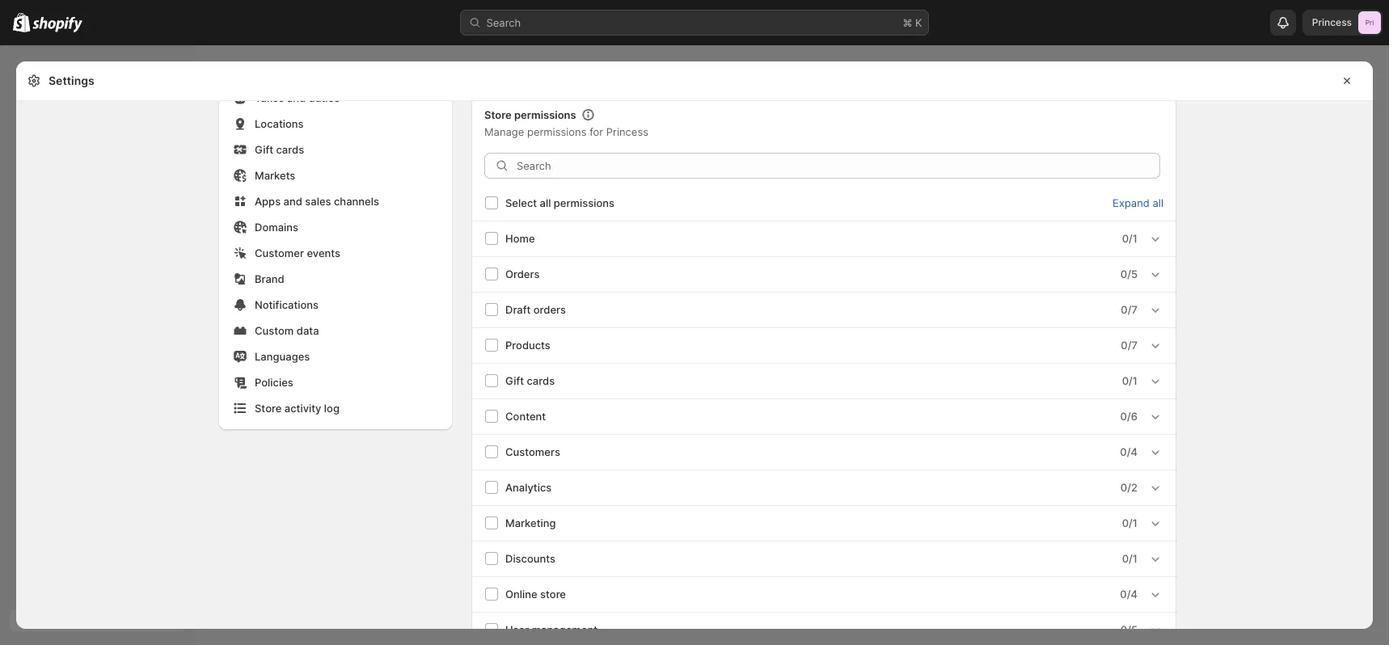 Task type: describe. For each thing, give the bounding box(es) containing it.
0/1 for gift cards
[[1122, 374, 1138, 387]]

1 horizontal spatial cards
[[527, 374, 555, 387]]

1 horizontal spatial shopify image
[[33, 17, 83, 33]]

analytics
[[505, 481, 552, 494]]

store for store permissions
[[484, 108, 512, 121]]

taxes and duties
[[255, 91, 340, 104]]

taxes
[[255, 91, 284, 104]]

markets link
[[229, 164, 442, 187]]

domains link
[[229, 216, 442, 239]]

orders
[[505, 268, 540, 280]]

customers
[[505, 446, 560, 458]]

content
[[505, 410, 546, 422]]

permissions for store
[[514, 108, 576, 121]]

0/7 for products
[[1121, 339, 1138, 351]]

store permissions
[[484, 108, 576, 121]]

Search text field
[[517, 153, 1160, 179]]

expand
[[1113, 196, 1150, 209]]

gift cards inside 'link'
[[255, 143, 304, 156]]

home
[[505, 232, 535, 245]]

0/5 for orders
[[1121, 268, 1138, 280]]

orders
[[534, 303, 566, 316]]

customer
[[255, 247, 304, 259]]

settings dialog
[[16, 0, 1373, 645]]

manage
[[484, 125, 524, 138]]

0 horizontal spatial shopify image
[[13, 13, 30, 32]]

1 horizontal spatial gift cards
[[505, 374, 555, 387]]

locations
[[255, 117, 304, 130]]

duties
[[309, 91, 340, 104]]

0/4 for customers
[[1120, 446, 1138, 458]]

domains
[[255, 221, 298, 233]]

management
[[532, 623, 598, 636]]

user management
[[505, 623, 598, 636]]

draft
[[505, 303, 531, 316]]

0/4 for online store
[[1120, 588, 1138, 600]]

log
[[324, 402, 340, 414]]

1 horizontal spatial gift
[[505, 374, 524, 387]]

activity
[[284, 402, 321, 414]]

0/1 for marketing
[[1122, 517, 1138, 529]]

⌘ k
[[903, 16, 922, 29]]

k
[[915, 16, 922, 29]]

locations link
[[229, 112, 442, 135]]

languages link
[[229, 345, 442, 368]]

customer events link
[[229, 242, 442, 264]]

permissions for manage
[[527, 125, 587, 138]]

user
[[505, 623, 529, 636]]

0/5 for user management
[[1121, 623, 1138, 636]]

gift cards link
[[229, 138, 442, 161]]



Task type: locate. For each thing, give the bounding box(es) containing it.
custom data
[[255, 324, 319, 337]]

and for apps
[[283, 195, 302, 207]]

0 horizontal spatial gift cards
[[255, 143, 304, 156]]

marketing
[[505, 517, 556, 529]]

store
[[540, 588, 566, 600]]

draft orders
[[505, 303, 566, 316]]

1 all from the left
[[540, 196, 551, 209]]

0 vertical spatial princess
[[1312, 17, 1352, 28]]

online store
[[505, 588, 566, 600]]

cards inside gift cards 'link'
[[276, 143, 304, 156]]

permissions up manage permissions for princess at the left top of page
[[514, 108, 576, 121]]

0 horizontal spatial princess
[[606, 125, 649, 138]]

manage permissions for princess
[[484, 125, 649, 138]]

1 vertical spatial gift cards
[[505, 374, 555, 387]]

1 0/5 from the top
[[1121, 268, 1138, 280]]

store activity log
[[255, 402, 340, 414]]

0 vertical spatial cards
[[276, 143, 304, 156]]

1 0/1 from the top
[[1122, 232, 1138, 245]]

brand link
[[229, 268, 442, 290]]

policies link
[[229, 371, 442, 394]]

apps and sales channels link
[[229, 190, 442, 213]]

0/7
[[1121, 303, 1138, 316], [1121, 339, 1138, 351]]

2 0/4 from the top
[[1120, 588, 1138, 600]]

0/4
[[1120, 446, 1138, 458], [1120, 588, 1138, 600]]

all for expand
[[1153, 196, 1164, 209]]

search
[[486, 16, 521, 29]]

princess image
[[1358, 11, 1381, 34]]

1 horizontal spatial all
[[1153, 196, 1164, 209]]

and
[[287, 91, 306, 104], [283, 195, 302, 207]]

1 vertical spatial princess
[[606, 125, 649, 138]]

all right select at the left top of page
[[540, 196, 551, 209]]

permissions
[[514, 108, 576, 121], [527, 125, 587, 138], [554, 196, 615, 209]]

0/2
[[1121, 481, 1138, 494]]

permissions right select at the left top of page
[[554, 196, 615, 209]]

apps and sales channels
[[255, 195, 379, 207]]

notifications link
[[229, 294, 442, 316]]

1 vertical spatial cards
[[527, 374, 555, 387]]

1 vertical spatial 0/4
[[1120, 588, 1138, 600]]

1 vertical spatial 0/7
[[1121, 339, 1138, 351]]

store
[[484, 108, 512, 121], [255, 402, 282, 414]]

gift cards down "locations"
[[255, 143, 304, 156]]

0 vertical spatial gift cards
[[255, 143, 304, 156]]

brand
[[255, 273, 284, 285]]

expand all
[[1113, 196, 1164, 209]]

princess left the princess icon
[[1312, 17, 1352, 28]]

all
[[540, 196, 551, 209], [1153, 196, 1164, 209]]

cards down products
[[527, 374, 555, 387]]

princess right the for
[[606, 125, 649, 138]]

0/1
[[1122, 232, 1138, 245], [1122, 374, 1138, 387], [1122, 517, 1138, 529], [1122, 552, 1138, 565]]

1 0/4 from the top
[[1120, 446, 1138, 458]]

2 vertical spatial permissions
[[554, 196, 615, 209]]

customer events
[[255, 247, 340, 259]]

gift up the content
[[505, 374, 524, 387]]

cards
[[276, 143, 304, 156], [527, 374, 555, 387]]

0 horizontal spatial store
[[255, 402, 282, 414]]

0 vertical spatial and
[[287, 91, 306, 104]]

cards down "locations"
[[276, 143, 304, 156]]

gift cards
[[255, 143, 304, 156], [505, 374, 555, 387]]

2 0/7 from the top
[[1121, 339, 1138, 351]]

2 0/1 from the top
[[1122, 374, 1138, 387]]

discounts
[[505, 552, 555, 565]]

for
[[590, 125, 603, 138]]

languages
[[255, 350, 310, 363]]

sales
[[305, 195, 331, 207]]

0/7 for draft orders
[[1121, 303, 1138, 316]]

permissions down the store permissions
[[527, 125, 587, 138]]

1 vertical spatial gift
[[505, 374, 524, 387]]

0 vertical spatial store
[[484, 108, 512, 121]]

store up manage
[[484, 108, 512, 121]]

gift inside 'link'
[[255, 143, 273, 156]]

shopify image
[[13, 13, 30, 32], [33, 17, 83, 33]]

0 horizontal spatial cards
[[276, 143, 304, 156]]

notifications
[[255, 298, 319, 311]]

expand all button
[[1103, 186, 1173, 220]]

all inside expand all dropdown button
[[1153, 196, 1164, 209]]

1 vertical spatial permissions
[[527, 125, 587, 138]]

1 vertical spatial and
[[283, 195, 302, 207]]

select
[[505, 196, 537, 209]]

store inside store activity log link
[[255, 402, 282, 414]]

gift cards down products
[[505, 374, 555, 387]]

0/6
[[1120, 410, 1138, 422]]

1 horizontal spatial princess
[[1312, 17, 1352, 28]]

0/1 for discounts
[[1122, 552, 1138, 565]]

and for taxes
[[287, 91, 306, 104]]

1 horizontal spatial store
[[484, 108, 512, 121]]

gift
[[255, 143, 273, 156], [505, 374, 524, 387]]

0 horizontal spatial all
[[540, 196, 551, 209]]

and right apps
[[283, 195, 302, 207]]

all right expand
[[1153, 196, 1164, 209]]

0/1 for home
[[1122, 232, 1138, 245]]

and right taxes
[[287, 91, 306, 104]]

online
[[505, 588, 537, 600]]

princess inside 'settings' dialog
[[606, 125, 649, 138]]

policies
[[255, 376, 293, 389]]

2 0/5 from the top
[[1121, 623, 1138, 636]]

0 vertical spatial 0/5
[[1121, 268, 1138, 280]]

events
[[307, 247, 340, 259]]

custom
[[255, 324, 294, 337]]

princess
[[1312, 17, 1352, 28], [606, 125, 649, 138]]

0 vertical spatial 0/7
[[1121, 303, 1138, 316]]

3 0/1 from the top
[[1122, 517, 1138, 529]]

markets
[[255, 169, 295, 182]]

0/5
[[1121, 268, 1138, 280], [1121, 623, 1138, 636]]

apps
[[255, 195, 281, 207]]

store activity log link
[[229, 397, 442, 420]]

0 vertical spatial permissions
[[514, 108, 576, 121]]

0 horizontal spatial gift
[[255, 143, 273, 156]]

2 all from the left
[[1153, 196, 1164, 209]]

dialog
[[1379, 61, 1389, 629]]

products
[[505, 339, 551, 351]]

select all permissions
[[505, 196, 615, 209]]

gift up 'markets' on the left
[[255, 143, 273, 156]]

4 0/1 from the top
[[1122, 552, 1138, 565]]

store for store activity log
[[255, 402, 282, 414]]

data
[[297, 324, 319, 337]]

0 vertical spatial 0/4
[[1120, 446, 1138, 458]]

1 vertical spatial 0/5
[[1121, 623, 1138, 636]]

all for select
[[540, 196, 551, 209]]

settings
[[49, 74, 94, 88]]

custom data link
[[229, 319, 442, 342]]

1 0/7 from the top
[[1121, 303, 1138, 316]]

store down policies at the left
[[255, 402, 282, 414]]

channels
[[334, 195, 379, 207]]

0 vertical spatial gift
[[255, 143, 273, 156]]

taxes and duties link
[[229, 87, 442, 109]]

1 vertical spatial store
[[255, 402, 282, 414]]

⌘
[[903, 16, 912, 29]]



Task type: vqa. For each thing, say whether or not it's contained in the screenshot.
the bottommost cards
yes



